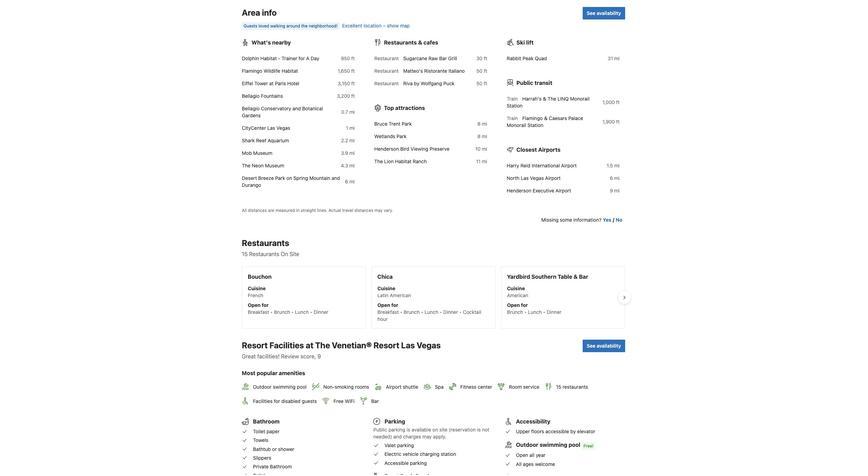 Task type: describe. For each thing, give the bounding box(es) containing it.
1 vertical spatial park
[[397, 133, 407, 139]]

airport down 'international'
[[545, 175, 561, 181]]

wetlands park
[[374, 133, 407, 139]]

parking
[[385, 419, 405, 425]]

31
[[608, 55, 613, 61]]

rabbit
[[507, 55, 521, 61]]

the lion habitat ranch
[[374, 158, 427, 164]]

flamingo & caesars palace monorail station
[[507, 115, 583, 128]]

for left disabled
[[274, 399, 280, 405]]

loved
[[259, 23, 269, 28]]

1 horizontal spatial 9
[[610, 188, 613, 194]]

0 horizontal spatial may
[[374, 208, 383, 213]]

durango
[[242, 182, 261, 188]]

station for harrah's
[[507, 103, 523, 109]]

all for all ages welcome
[[516, 462, 522, 468]]

sugarcane raw bar grill
[[403, 55, 457, 61]]

vehicle
[[403, 452, 418, 458]]

in
[[296, 208, 300, 213]]

restaurant for matteo's ristorante italiano
[[374, 68, 399, 74]]

table
[[558, 274, 572, 280]]

area
[[242, 8, 260, 17]]

paris
[[275, 80, 286, 86]]

facilities inside resort facilities at the venetian® resort las vegas great facilities! review score, 9
[[269, 341, 304, 351]]

measured
[[275, 208, 295, 213]]

for for bouchon
[[262, 303, 269, 309]]

henderson for top
[[374, 146, 399, 152]]

closest
[[516, 147, 537, 153]]

executive
[[533, 188, 554, 194]]

2 distances from the left
[[354, 208, 373, 213]]

open for bouchon
[[248, 303, 261, 309]]

fountains
[[261, 93, 283, 99]]

las for north
[[521, 175, 529, 181]]

1,900
[[602, 119, 615, 125]]

free!
[[584, 444, 594, 449]]

& for the
[[543, 96, 546, 102]]

0 horizontal spatial pool
[[297, 384, 307, 390]]

missing
[[541, 217, 559, 223]]

train for flamingo & caesars palace monorail station
[[507, 115, 518, 121]]

9 mi
[[610, 188, 620, 194]]

henderson executive airport
[[507, 188, 571, 194]]

private bathroom
[[253, 464, 292, 470]]

riva by wolfgang puck
[[403, 80, 454, 86]]

0 vertical spatial bathroom
[[253, 419, 280, 425]]

breakfast for bouchon
[[248, 310, 269, 315]]

cuisine for chica
[[377, 286, 395, 292]]

the inside harrah's & the linq monorail station
[[548, 96, 556, 102]]

all ages welcome
[[516, 462, 555, 468]]

vegas for north
[[530, 175, 544, 181]]

flamingo for &
[[522, 115, 543, 121]]

apply.
[[433, 434, 446, 440]]

8 • from the left
[[524, 310, 527, 315]]

open for chica
[[377, 303, 390, 309]]

mi for shark reef aquarium
[[349, 138, 355, 143]]

0 vertical spatial museum
[[253, 150, 272, 156]]

habitat for flamingo
[[282, 68, 298, 74]]

quad
[[535, 55, 547, 61]]

lift
[[526, 39, 534, 46]]

dinner inside open for brunch • lunch • dinner
[[547, 310, 561, 315]]

review
[[281, 354, 299, 360]]

attractions
[[395, 105, 425, 111]]

parking for parking
[[397, 443, 414, 449]]

and inside public parking is available on site (reservation is not needed) and charges may apply.
[[393, 434, 402, 440]]

open left all
[[516, 453, 528, 459]]

charges
[[403, 434, 421, 440]]

free
[[334, 399, 344, 405]]

6 • from the left
[[440, 310, 442, 315]]

open for breakfast • brunch • lunch • dinner • cocktail hour
[[377, 303, 481, 322]]

8 mi for bruce trent park
[[477, 121, 487, 127]]

1 resort from the left
[[242, 341, 268, 351]]

brunch inside open for brunch • lunch • dinner
[[507, 310, 523, 315]]

mi for citycenter las vegas
[[349, 125, 355, 131]]

flamingo wildlife habitat
[[242, 68, 298, 74]]

2 is from the left
[[477, 427, 481, 433]]

& for cafes
[[418, 39, 422, 46]]

excellent location – show map link
[[342, 22, 410, 28]]

1 vertical spatial facilities
[[253, 399, 272, 405]]

day
[[311, 55, 319, 61]]

nearby
[[272, 39, 291, 46]]

8 for bruce trent park
[[477, 121, 481, 127]]

4.3
[[341, 163, 348, 169]]

walking
[[270, 23, 285, 28]]

for for chica
[[391, 303, 398, 309]]

1 • from the left
[[270, 310, 273, 315]]

parking for bathroom
[[388, 427, 405, 433]]

50 for matteo's ristorante italiano
[[476, 68, 482, 74]]

1 horizontal spatial by
[[570, 429, 576, 435]]

on inside public parking is available on site (reservation is not needed) and charges may apply.
[[432, 427, 438, 433]]

facilities!
[[257, 354, 280, 360]]

dolphin habitat - trainer for a day
[[242, 55, 319, 61]]

30
[[476, 55, 482, 61]]

2 american from the left
[[507, 293, 528, 299]]

henderson for closest
[[507, 188, 531, 194]]

bathtub or shower
[[253, 447, 294, 453]]

1 vertical spatial bathroom
[[270, 464, 292, 470]]

availability for free!
[[597, 343, 621, 349]]

mob museum
[[242, 150, 272, 156]]

2 vertical spatial parking
[[410, 461, 427, 467]]

breeze
[[258, 175, 274, 181]]

resort facilities at the venetian® resort las vegas great facilities! review score, 9
[[242, 341, 441, 360]]

excellent
[[342, 22, 362, 28]]

mi for henderson executive airport
[[614, 188, 620, 194]]

mi for north las vegas airport
[[614, 175, 620, 181]]

year
[[536, 453, 545, 459]]

breakfast for chica
[[377, 310, 399, 315]]

4.3 mi
[[341, 163, 355, 169]]

floors
[[531, 429, 544, 435]]

(reservation
[[449, 427, 476, 433]]

1 vertical spatial museum
[[265, 163, 284, 169]]

on inside desert breeze park on spring mountain and durango
[[286, 175, 292, 181]]

straight
[[301, 208, 316, 213]]

american inside cuisine latin american
[[390, 293, 411, 299]]

public for public transit
[[516, 80, 533, 86]]

monorail for harrah's & the linq monorail station
[[570, 96, 590, 102]]

8 mi for wetlands park
[[477, 133, 487, 139]]

0 vertical spatial habitat
[[260, 55, 277, 61]]

ristorante
[[424, 68, 447, 74]]

on
[[281, 251, 288, 258]]

puck
[[443, 80, 454, 86]]

open for yardbird southern table & bar
[[507, 303, 520, 309]]

rooms
[[355, 384, 369, 390]]

lunch for chica
[[425, 310, 438, 315]]

the inside resort facilities at the venetian® resort las vegas great facilities! review score, 9
[[315, 341, 330, 351]]

travel
[[342, 208, 353, 213]]

1 is from the left
[[407, 427, 410, 433]]

transit
[[535, 80, 552, 86]]

& inside region
[[574, 274, 578, 280]]

1 vertical spatial outdoor
[[516, 442, 538, 449]]

upper
[[516, 429, 530, 435]]

mi for the lion habitat ranch
[[482, 158, 487, 164]]

cocktail
[[463, 310, 481, 315]]

50 for riva by wolfgang puck
[[476, 80, 482, 86]]

valet parking
[[385, 443, 414, 449]]

1,000
[[603, 99, 615, 105]]

10
[[475, 146, 481, 152]]

0 horizontal spatial bar
[[371, 399, 379, 405]]

henderson bird viewing preserve
[[374, 146, 449, 152]]

9 inside resort facilities at the venetian® resort las vegas great facilities! review score, 9
[[317, 354, 321, 360]]

trent
[[389, 121, 400, 127]]

information?
[[573, 217, 601, 223]]

harrah's & the linq monorail station
[[507, 96, 590, 109]]

needed)
[[373, 434, 392, 440]]

north
[[507, 175, 520, 181]]

31 mi
[[608, 55, 620, 61]]

restaurants & cafes
[[384, 39, 438, 46]]

wildlife
[[264, 68, 280, 74]]

mi for harry reid international airport
[[614, 163, 620, 169]]

lines.
[[317, 208, 327, 213]]

electric
[[385, 452, 401, 458]]

spa
[[435, 384, 444, 390]]

bellagio for bellagio fountains
[[242, 93, 260, 99]]

all
[[529, 453, 534, 459]]

wolfgang
[[421, 80, 442, 86]]

cuisine for bouchon
[[248, 286, 266, 292]]

airport left shuttle
[[386, 384, 401, 390]]

tower
[[254, 80, 268, 86]]

mi for the neon museum
[[349, 163, 355, 169]]

bar inside region
[[579, 274, 588, 280]]

1.5
[[607, 163, 613, 169]]

info
[[262, 8, 277, 17]]

show
[[387, 22, 399, 28]]

elevator
[[577, 429, 595, 435]]

brunch for bouchon
[[274, 310, 290, 315]]

latin
[[377, 293, 388, 299]]

peak
[[523, 55, 534, 61]]



Task type: locate. For each thing, give the bounding box(es) containing it.
breakfast up hour
[[377, 310, 399, 315]]

50 ft for matteo's ristorante italiano
[[476, 68, 487, 74]]

and right mountain
[[332, 175, 340, 181]]

park right trent
[[402, 121, 412, 127]]

& right table
[[574, 274, 578, 280]]

0 horizontal spatial monorail
[[507, 122, 526, 128]]

public inside public parking is available on site (reservation is not needed) and charges may apply.
[[373, 427, 387, 433]]

2 50 ft from the top
[[476, 80, 487, 86]]

2 • from the left
[[291, 310, 294, 315]]

& right harrah's
[[543, 96, 546, 102]]

3 dinner from the left
[[547, 310, 561, 315]]

0 vertical spatial train
[[507, 96, 518, 102]]

breakfast down french
[[248, 310, 269, 315]]

trainer
[[282, 55, 297, 61]]

950
[[341, 55, 350, 61]]

no
[[616, 217, 622, 223]]

0 vertical spatial bar
[[439, 55, 447, 61]]

8
[[477, 121, 481, 127], [477, 133, 481, 139]]

caesars
[[549, 115, 567, 121]]

1 vertical spatial swimming
[[540, 442, 567, 449]]

1 see availability button from the top
[[583, 7, 625, 19]]

the left lion
[[374, 158, 383, 164]]

bird
[[400, 146, 409, 152]]

0 vertical spatial las
[[267, 125, 275, 131]]

monorail for flamingo & caesars palace monorail station
[[507, 122, 526, 128]]

1 horizontal spatial bar
[[439, 55, 447, 61]]

reid
[[521, 163, 530, 169]]

a
[[306, 55, 309, 61]]

6 mi for north las vegas airport
[[610, 175, 620, 181]]

monorail right linq
[[570, 96, 590, 102]]

flamingo down dolphin
[[242, 68, 262, 74]]

restaurants down the map
[[384, 39, 417, 46]]

henderson down wetlands at top
[[374, 146, 399, 152]]

2 cuisine from the left
[[377, 286, 395, 292]]

1 horizontal spatial public
[[516, 80, 533, 86]]

resort
[[242, 341, 268, 351], [374, 341, 399, 351]]

flamingo for wildlife
[[242, 68, 262, 74]]

mi for desert breeze park on spring mountain and durango
[[349, 179, 355, 185]]

1 horizontal spatial swimming
[[540, 442, 567, 449]]

free wifi
[[334, 399, 355, 405]]

public for public parking is available on site (reservation is not needed) and charges may apply.
[[373, 427, 387, 433]]

palace
[[568, 115, 583, 121]]

may inside public parking is available on site (reservation is not needed) and charges may apply.
[[422, 434, 432, 440]]

at for the
[[306, 341, 313, 351]]

0 vertical spatial restaurant
[[374, 55, 399, 61]]

las inside resort facilities at the venetian® resort las vegas great facilities! review score, 9
[[401, 341, 415, 351]]

3 brunch from the left
[[507, 310, 523, 315]]

station inside harrah's & the linq monorail station
[[507, 103, 523, 109]]

0 vertical spatial by
[[414, 80, 419, 86]]

station inside flamingo & caesars palace monorail station
[[527, 122, 543, 128]]

matteo's ristorante italiano
[[403, 68, 465, 74]]

mi for mob museum
[[349, 150, 355, 156]]

monorail inside harrah's & the linq monorail station
[[570, 96, 590, 102]]

0 vertical spatial 15
[[242, 251, 248, 258]]

1 vertical spatial see availability button
[[583, 340, 625, 353]]

by left elevator
[[570, 429, 576, 435]]

1 horizontal spatial pool
[[569, 442, 580, 449]]

0 horizontal spatial and
[[292, 105, 301, 111]]

2.2 mi
[[341, 138, 355, 143]]

2 see availability from the top
[[587, 343, 621, 349]]

cuisine for yardbird southern table & bar
[[507, 286, 525, 292]]

bellagio
[[242, 93, 260, 99], [242, 105, 260, 111]]

2 lunch from the left
[[425, 310, 438, 315]]

1 horizontal spatial station
[[527, 122, 543, 128]]

dinner for bouchon
[[314, 310, 328, 315]]

parking inside public parking is available on site (reservation is not needed) and charges may apply.
[[388, 427, 405, 433]]

0 vertical spatial see availability
[[587, 10, 621, 16]]

1 cuisine from the left
[[248, 286, 266, 292]]

train for harrah's & the linq monorail station
[[507, 96, 518, 102]]

8 for wetlands park
[[477, 133, 481, 139]]

1 see from the top
[[587, 10, 595, 16]]

0 horizontal spatial breakfast
[[248, 310, 269, 315]]

1 lunch from the left
[[295, 310, 309, 315]]

see for free!
[[587, 343, 595, 349]]

2 50 from the top
[[476, 80, 482, 86]]

vegas up henderson executive airport
[[530, 175, 544, 181]]

swimming up facilities for disabled guests
[[273, 384, 295, 390]]

1 horizontal spatial may
[[422, 434, 432, 440]]

outdoor down popular
[[253, 384, 272, 390]]

accessibility
[[516, 419, 550, 425]]

restaurants 15 restaurants on site
[[242, 238, 299, 258]]

vegas down open for breakfast • brunch • lunch • dinner • cocktail hour at the bottom of the page
[[417, 341, 441, 351]]

park
[[402, 121, 412, 127], [397, 133, 407, 139], [275, 175, 285, 181]]

train left harrah's
[[507, 96, 518, 102]]

9 down 1.5
[[610, 188, 613, 194]]

1 horizontal spatial american
[[507, 293, 528, 299]]

0.7 mi
[[341, 109, 355, 115]]

2 horizontal spatial brunch
[[507, 310, 523, 315]]

1 vertical spatial 9
[[317, 354, 321, 360]]

see availability for public transit
[[587, 10, 621, 16]]

restaurants left on on the left of the page
[[249, 251, 279, 258]]

lunch for bouchon
[[295, 310, 309, 315]]

2 horizontal spatial vegas
[[530, 175, 544, 181]]

see availability button for free!
[[583, 340, 625, 353]]

2 train from the top
[[507, 115, 518, 121]]

6 down 4.3 mi
[[345, 179, 348, 185]]

1 breakfast from the left
[[248, 310, 269, 315]]

5 • from the left
[[421, 310, 423, 315]]

riva
[[403, 80, 413, 86]]

raw
[[429, 55, 438, 61]]

0 vertical spatial see
[[587, 10, 595, 16]]

0 vertical spatial flamingo
[[242, 68, 262, 74]]

1 restaurant from the top
[[374, 55, 399, 61]]

museum
[[253, 150, 272, 156], [265, 163, 284, 169]]

1 horizontal spatial 6 mi
[[610, 175, 620, 181]]

0 horizontal spatial at
[[269, 80, 274, 86]]

1 horizontal spatial outdoor
[[516, 442, 538, 449]]

1 distances from the left
[[248, 208, 267, 213]]

1 horizontal spatial vegas
[[417, 341, 441, 351]]

ranch
[[413, 158, 427, 164]]

neon
[[252, 163, 264, 169]]

see availability
[[587, 10, 621, 16], [587, 343, 621, 349]]

outdoor swimming pool down most popular amenities
[[253, 384, 307, 390]]

habitat down trainer
[[282, 68, 298, 74]]

ski
[[516, 39, 525, 46]]

for left a
[[299, 55, 305, 61]]

outdoor up open all year
[[516, 442, 538, 449]]

1 horizontal spatial habitat
[[282, 68, 298, 74]]

breakfast inside open for breakfast • brunch • lunch • dinner • cocktail hour
[[377, 310, 399, 315]]

monorail inside flamingo & caesars palace monorail station
[[507, 122, 526, 128]]

dinner inside 'open for breakfast • brunch • lunch • dinner'
[[314, 310, 328, 315]]

0 vertical spatial at
[[269, 80, 274, 86]]

2 see availability button from the top
[[583, 340, 625, 353]]

restaurant for sugarcane raw bar grill
[[374, 55, 399, 61]]

0 vertical spatial on
[[286, 175, 292, 181]]

may
[[374, 208, 383, 213], [422, 434, 432, 440]]

matteo's
[[403, 68, 423, 74]]

parking down electric vehicle charging station on the bottom
[[410, 461, 427, 467]]

facilities left disabled
[[253, 399, 272, 405]]

area info
[[242, 8, 277, 17]]

0 vertical spatial facilities
[[269, 341, 304, 351]]

1 8 mi from the top
[[477, 121, 487, 127]]

park for bruce trent park
[[402, 121, 412, 127]]

3 restaurant from the top
[[374, 80, 399, 86]]

3 • from the left
[[310, 310, 312, 315]]

outdoor
[[253, 384, 272, 390], [516, 442, 538, 449]]

conservatory
[[261, 105, 291, 111]]

0 vertical spatial parking
[[388, 427, 405, 433]]

mi for henderson bird viewing preserve
[[482, 146, 487, 152]]

3,200 ft
[[337, 93, 355, 99]]

brunch inside open for breakfast • brunch • lunch • dinner • cocktail hour
[[404, 310, 420, 315]]

cuisine up french
[[248, 286, 266, 292]]

1,650
[[338, 68, 350, 74]]

0 vertical spatial monorail
[[570, 96, 590, 102]]

2 bellagio from the top
[[242, 105, 260, 111]]

1 vertical spatial station
[[527, 122, 543, 128]]

spring
[[293, 175, 308, 181]]

mi for bruce trent park
[[482, 121, 487, 127]]

& for caesars
[[544, 115, 548, 121]]

botanical
[[302, 105, 323, 111]]

cuisine up latin
[[377, 286, 395, 292]]

2 horizontal spatial dinner
[[547, 310, 561, 315]]

park up bird
[[397, 133, 407, 139]]

2 horizontal spatial habitat
[[395, 158, 411, 164]]

at left paris
[[269, 80, 274, 86]]

2 brunch from the left
[[404, 310, 420, 315]]

6 for north las vegas airport
[[610, 175, 613, 181]]

not
[[482, 427, 489, 433]]

open inside open for brunch • lunch • dinner
[[507, 303, 520, 309]]

1 american from the left
[[390, 293, 411, 299]]

0 vertical spatial outdoor swimming pool
[[253, 384, 307, 390]]

0 horizontal spatial by
[[414, 80, 419, 86]]

6 down 1.5
[[610, 175, 613, 181]]

0 horizontal spatial cuisine
[[248, 286, 266, 292]]

2 resort from the left
[[374, 341, 399, 351]]

accessible
[[545, 429, 569, 435]]

1 vertical spatial 15
[[556, 384, 561, 390]]

monorail
[[570, 96, 590, 102], [507, 122, 526, 128]]

1 horizontal spatial all
[[516, 462, 522, 468]]

1 see availability from the top
[[587, 10, 621, 16]]

1 vertical spatial and
[[332, 175, 340, 181]]

reef
[[256, 138, 266, 143]]

mi for wetlands park
[[482, 133, 487, 139]]

parking down parking
[[388, 427, 405, 433]]

public up needed)
[[373, 427, 387, 433]]

by right the riva
[[414, 80, 419, 86]]

2 8 mi from the top
[[477, 133, 487, 139]]

open for brunch • lunch • dinner
[[507, 303, 561, 315]]

cuisine down the yardbird
[[507, 286, 525, 292]]

50 ft for riva by wolfgang puck
[[476, 80, 487, 86]]

habitat
[[260, 55, 277, 61], [282, 68, 298, 74], [395, 158, 411, 164]]

bellagio for bellagio conservatory and botanical gardens
[[242, 105, 260, 111]]

1 train from the top
[[507, 96, 518, 102]]

1 horizontal spatial lunch
[[425, 310, 438, 315]]

for inside open for brunch • lunch • dinner
[[521, 303, 528, 309]]

1 horizontal spatial at
[[306, 341, 313, 351]]

bellagio inside bellagio conservatory and botanical gardens
[[242, 105, 260, 111]]

8 mi
[[477, 121, 487, 127], [477, 133, 487, 139]]

brunch for chica
[[404, 310, 420, 315]]

vegas for citycenter
[[276, 125, 290, 131]]

dinner for chica
[[443, 310, 458, 315]]

2 dinner from the left
[[443, 310, 458, 315]]

0 horizontal spatial outdoor swimming pool
[[253, 384, 307, 390]]

flamingo down harrah's
[[522, 115, 543, 121]]

most popular amenities
[[242, 371, 305, 377]]

1 vertical spatial las
[[521, 175, 529, 181]]

restaurants up on on the left of the page
[[242, 238, 289, 248]]

2 vertical spatial restaurant
[[374, 80, 399, 86]]

breakfast inside 'open for breakfast • brunch • lunch • dinner'
[[248, 310, 269, 315]]

station for flamingo
[[527, 122, 543, 128]]

3 cuisine from the left
[[507, 286, 525, 292]]

0 vertical spatial 9
[[610, 188, 613, 194]]

on left the spring
[[286, 175, 292, 181]]

room service
[[509, 384, 539, 390]]

distances right travel
[[354, 208, 373, 213]]

0 horizontal spatial dinner
[[314, 310, 328, 315]]

region
[[236, 264, 631, 332]]

& inside flamingo & caesars palace monorail station
[[544, 115, 548, 121]]

vegas inside resort facilities at the venetian® resort las vegas great facilities! review score, 9
[[417, 341, 441, 351]]

at up score,
[[306, 341, 313, 351]]

1 horizontal spatial outdoor swimming pool
[[516, 442, 580, 449]]

distances left are
[[248, 208, 267, 213]]

region containing bouchon
[[236, 264, 631, 332]]

1 horizontal spatial flamingo
[[522, 115, 543, 121]]

and inside bellagio conservatory and botanical gardens
[[292, 105, 301, 111]]

1 vertical spatial bellagio
[[242, 105, 260, 111]]

on left site
[[432, 427, 438, 433]]

bar right wifi
[[371, 399, 379, 405]]

viewing
[[411, 146, 428, 152]]

0 horizontal spatial station
[[507, 103, 523, 109]]

cafes
[[423, 39, 438, 46]]

1 50 from the top
[[476, 68, 482, 74]]

museum up the neon museum
[[253, 150, 272, 156]]

9 • from the left
[[543, 310, 545, 315]]

public up harrah's
[[516, 80, 533, 86]]

open down cuisine american
[[507, 303, 520, 309]]

ski lift
[[516, 39, 534, 46]]

availability for public transit
[[597, 10, 621, 16]]

linq
[[558, 96, 569, 102]]

guests
[[244, 23, 257, 28]]

ages
[[523, 462, 534, 468]]

for for yardbird southern table & bar
[[521, 303, 528, 309]]

dolphin
[[242, 55, 259, 61]]

parking up 'vehicle'
[[397, 443, 414, 449]]

dinner
[[314, 310, 328, 315], [443, 310, 458, 315], [547, 310, 561, 315]]

1 dinner from the left
[[314, 310, 328, 315]]

0 horizontal spatial on
[[286, 175, 292, 181]]

bathroom down 'shower'
[[270, 464, 292, 470]]

site
[[439, 427, 447, 433]]

neighborhood!
[[309, 23, 338, 28]]

restaurant left matteo's
[[374, 68, 399, 74]]

is up charges
[[407, 427, 410, 433]]

2 vertical spatial habitat
[[395, 158, 411, 164]]

park right breeze
[[275, 175, 285, 181]]

0 vertical spatial public
[[516, 80, 533, 86]]

mi for rabbit peak quad
[[614, 55, 620, 61]]

outdoor swimming pool up year
[[516, 442, 580, 449]]

11
[[476, 158, 481, 164]]

0 horizontal spatial swimming
[[273, 384, 295, 390]]

yes
[[603, 217, 611, 223]]

restaurants for restaurants & cafes
[[384, 39, 417, 46]]

open down french
[[248, 303, 261, 309]]

& left cafes
[[418, 39, 422, 46]]

0 horizontal spatial distances
[[248, 208, 267, 213]]

0 horizontal spatial 6
[[345, 179, 348, 185]]

restaurant left the riva
[[374, 80, 399, 86]]

0 vertical spatial swimming
[[273, 384, 295, 390]]

pool left 'free!'
[[569, 442, 580, 449]]

american down the yardbird
[[507, 293, 528, 299]]

airport right 'international'
[[561, 163, 577, 169]]

may left vary.
[[374, 208, 383, 213]]

train up closest
[[507, 115, 518, 121]]

2 vertical spatial restaurants
[[249, 251, 279, 258]]

2 breakfast from the left
[[377, 310, 399, 315]]

top
[[384, 105, 394, 111]]

cuisine inside cuisine american
[[507, 286, 525, 292]]

lunch inside open for breakfast • brunch • lunch • dinner • cocktail hour
[[425, 310, 438, 315]]

restaurant for riva by wolfgang puck
[[374, 80, 399, 86]]

restaurant left sugarcane
[[374, 55, 399, 61]]

1 availability from the top
[[597, 10, 621, 16]]

at inside resort facilities at the venetian® resort las vegas great facilities! review score, 9
[[306, 341, 313, 351]]

1 brunch from the left
[[274, 310, 290, 315]]

swimming
[[273, 384, 295, 390], [540, 442, 567, 449]]

0 vertical spatial bellagio
[[242, 93, 260, 99]]

2 vertical spatial las
[[401, 341, 415, 351]]

the up score,
[[315, 341, 330, 351]]

habitat for the
[[395, 158, 411, 164]]

henderson down 'north'
[[507, 188, 531, 194]]

1 vertical spatial vegas
[[530, 175, 544, 181]]

slippers
[[253, 456, 271, 461]]

1 vertical spatial restaurant
[[374, 68, 399, 74]]

0 vertical spatial 50
[[476, 68, 482, 74]]

2 8 from the top
[[477, 133, 481, 139]]

harry reid international airport
[[507, 163, 577, 169]]

lunch inside 'open for breakfast • brunch • lunch • dinner'
[[295, 310, 309, 315]]

guests loved walking around the neighborhood!
[[244, 23, 338, 28]]

the left 'neon'
[[242, 163, 250, 169]]

the left linq
[[548, 96, 556, 102]]

flamingo
[[242, 68, 262, 74], [522, 115, 543, 121]]

7 • from the left
[[459, 310, 462, 315]]

6 mi for desert breeze park on spring mountain and durango
[[345, 179, 355, 185]]

1 8 from the top
[[477, 121, 481, 127]]

cuisine latin american
[[377, 286, 411, 299]]

1 vertical spatial by
[[570, 429, 576, 435]]

bar right table
[[579, 274, 588, 280]]

for down cuisine latin american
[[391, 303, 398, 309]]

10 mi
[[475, 146, 487, 152]]

facilities up the review
[[269, 341, 304, 351]]

park for desert breeze park on spring mountain and durango
[[275, 175, 285, 181]]

0 horizontal spatial habitat
[[260, 55, 277, 61]]

bellagio down the eiffel
[[242, 93, 260, 99]]

0 horizontal spatial outdoor
[[253, 384, 272, 390]]

shark
[[242, 138, 255, 143]]

1 horizontal spatial henderson
[[507, 188, 531, 194]]

station up closest airports on the right top of the page
[[527, 122, 543, 128]]

bathroom up 'toilet paper'
[[253, 419, 280, 425]]

station down harrah's
[[507, 103, 523, 109]]

open all year
[[516, 453, 545, 459]]

see availability for free!
[[587, 343, 621, 349]]

1 bellagio from the top
[[242, 93, 260, 99]]

las for citycenter
[[267, 125, 275, 131]]

habitat left "-"
[[260, 55, 277, 61]]

shower
[[278, 447, 294, 453]]

park inside desert breeze park on spring mountain and durango
[[275, 175, 285, 181]]

vegas up aquarium
[[276, 125, 290, 131]]

open inside 'open for breakfast • brunch • lunch • dinner'
[[248, 303, 261, 309]]

may down available
[[422, 434, 432, 440]]

rabbit peak quad
[[507, 55, 547, 61]]

lunch inside open for brunch • lunch • dinner
[[528, 310, 542, 315]]

1 horizontal spatial dinner
[[443, 310, 458, 315]]

pool up guests
[[297, 384, 307, 390]]

distances
[[248, 208, 267, 213], [354, 208, 373, 213]]

all down durango
[[242, 208, 247, 213]]

3.9 mi
[[341, 150, 355, 156]]

resort down hour
[[374, 341, 399, 351]]

0 vertical spatial may
[[374, 208, 383, 213]]

for inside open for breakfast • brunch • lunch • dinner • cocktail hour
[[391, 303, 398, 309]]

bruce trent park
[[374, 121, 412, 127]]

monorail up closest
[[507, 122, 526, 128]]

15 inside restaurants 15 restaurants on site
[[242, 251, 248, 258]]

restaurants for restaurants 15 restaurants on site
[[242, 238, 289, 248]]

0 vertical spatial restaurants
[[384, 39, 417, 46]]

harry
[[507, 163, 519, 169]]

1 horizontal spatial 15
[[556, 384, 561, 390]]

1,900 ft
[[602, 119, 620, 125]]

all for all distances are measured in straight lines. actual travel distances may vary.
[[242, 208, 247, 213]]

top attractions
[[384, 105, 425, 111]]

cuisine inside cuisine latin american
[[377, 286, 395, 292]]

6 for desert breeze park on spring mountain and durango
[[345, 179, 348, 185]]

north las vegas airport
[[507, 175, 561, 181]]

shuttle
[[403, 384, 418, 390]]

is left not
[[477, 427, 481, 433]]

airport right executive
[[556, 188, 571, 194]]

4 • from the left
[[400, 310, 402, 315]]

2 restaurant from the top
[[374, 68, 399, 74]]

bar left grill on the right top
[[439, 55, 447, 61]]

0 horizontal spatial all
[[242, 208, 247, 213]]

station
[[441, 452, 456, 458]]

1 vertical spatial 50
[[476, 80, 482, 86]]

0 vertical spatial vegas
[[276, 125, 290, 131]]

2 horizontal spatial lunch
[[528, 310, 542, 315]]

for down cuisine american
[[521, 303, 528, 309]]

1 horizontal spatial on
[[432, 427, 438, 433]]

0 horizontal spatial brunch
[[274, 310, 290, 315]]

all left ages
[[516, 462, 522, 468]]

2 vertical spatial vegas
[[417, 341, 441, 351]]

1 vertical spatial at
[[306, 341, 313, 351]]

1 vertical spatial may
[[422, 434, 432, 440]]

6 mi down 4.3 mi
[[345, 179, 355, 185]]

1 horizontal spatial las
[[401, 341, 415, 351]]

3 lunch from the left
[[528, 310, 542, 315]]

9 right score,
[[317, 354, 321, 360]]

brunch inside 'open for breakfast • brunch • lunch • dinner'
[[274, 310, 290, 315]]

2 see from the top
[[587, 343, 595, 349]]

at for paris
[[269, 80, 274, 86]]

mi for bellagio conservatory and botanical gardens
[[349, 109, 355, 115]]

2 availability from the top
[[597, 343, 621, 349]]

habitat down bird
[[395, 158, 411, 164]]

see for public transit
[[587, 10, 595, 16]]

1 vertical spatial habitat
[[282, 68, 298, 74]]

american right latin
[[390, 293, 411, 299]]

dinner inside open for breakfast • brunch • lunch • dinner • cocktail hour
[[443, 310, 458, 315]]

station
[[507, 103, 523, 109], [527, 122, 543, 128]]

1 horizontal spatial breakfast
[[377, 310, 399, 315]]

open down latin
[[377, 303, 390, 309]]

for inside 'open for breakfast • brunch • lunch • dinner'
[[262, 303, 269, 309]]

1 vertical spatial availability
[[597, 343, 621, 349]]

6 mi up 9 mi on the right top of the page
[[610, 175, 620, 181]]

vegas
[[276, 125, 290, 131], [530, 175, 544, 181], [417, 341, 441, 351]]

flamingo inside flamingo & caesars palace monorail station
[[522, 115, 543, 121]]

0 horizontal spatial public
[[373, 427, 387, 433]]

0 vertical spatial availability
[[597, 10, 621, 16]]

restaurant
[[374, 55, 399, 61], [374, 68, 399, 74], [374, 80, 399, 86]]

museum up breeze
[[265, 163, 284, 169]]

and left botanical
[[292, 105, 301, 111]]

0 horizontal spatial american
[[390, 293, 411, 299]]

facilities
[[269, 341, 304, 351], [253, 399, 272, 405]]

aquarium
[[268, 138, 289, 143]]

open inside open for breakfast • brunch • lunch • dinner • cocktail hour
[[377, 303, 390, 309]]

0 horizontal spatial resort
[[242, 341, 268, 351]]

–
[[383, 22, 386, 28]]

for down french
[[262, 303, 269, 309]]

1 vertical spatial see availability
[[587, 343, 621, 349]]

see availability button for public transit
[[583, 7, 625, 19]]

1 50 ft from the top
[[476, 68, 487, 74]]

public
[[516, 80, 533, 86], [373, 427, 387, 433]]

the
[[301, 23, 308, 28]]

and up the valet parking on the left bottom of the page
[[393, 434, 402, 440]]

0 horizontal spatial vegas
[[276, 125, 290, 131]]

swimming down upper floors accessible by elevator
[[540, 442, 567, 449]]

parking
[[388, 427, 405, 433], [397, 443, 414, 449], [410, 461, 427, 467]]

1 horizontal spatial is
[[477, 427, 481, 433]]

and inside desert breeze park on spring mountain and durango
[[332, 175, 340, 181]]

1 vertical spatial henderson
[[507, 188, 531, 194]]

& inside harrah's & the linq monorail station
[[543, 96, 546, 102]]

bellagio up gardens
[[242, 105, 260, 111]]



Task type: vqa. For each thing, say whether or not it's contained in the screenshot.


